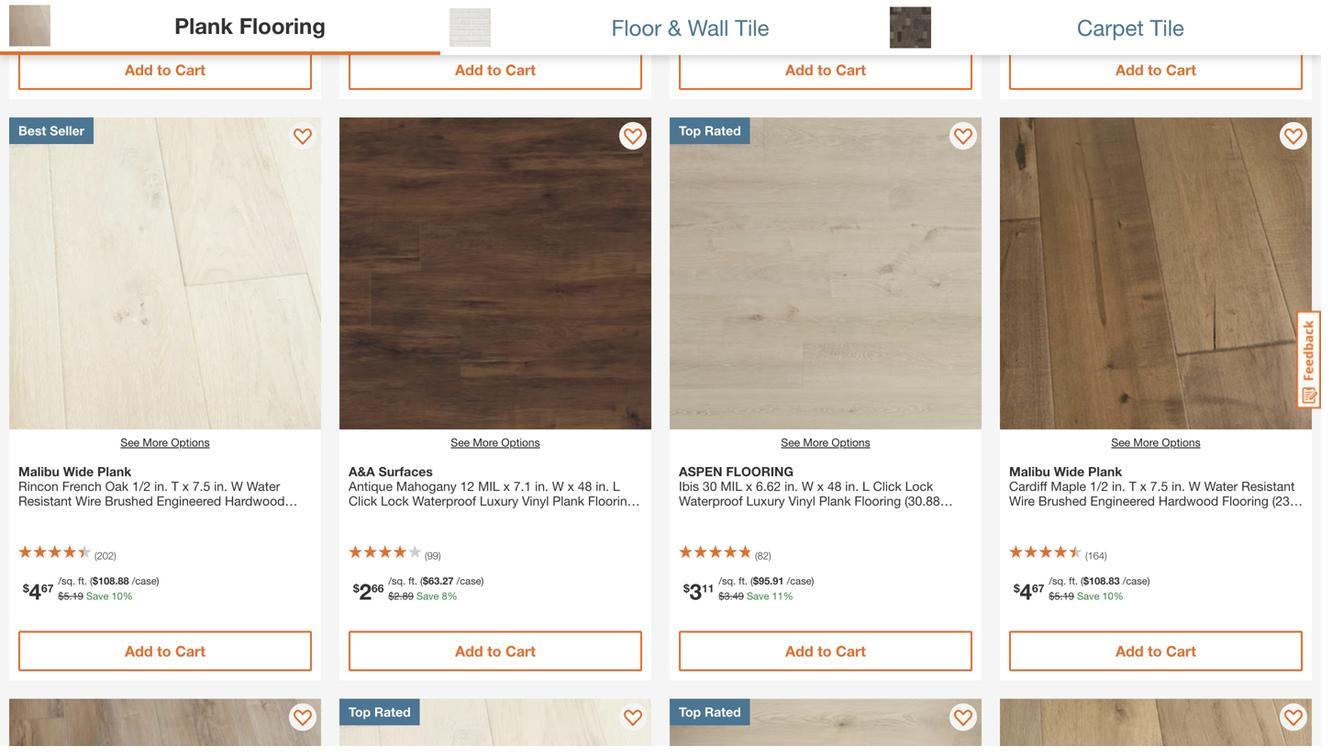 Task type: describe. For each thing, give the bounding box(es) containing it.
19 for $ 4 67 /sq. ft. ( $ 108 . 83 /case ) $ 5 . 19 save 10 %
[[1064, 590, 1075, 602]]

( 202 )
[[95, 550, 116, 562]]

to inside buy 130 or more $ 75 add to cart
[[818, 61, 832, 78]]

89
[[403, 590, 414, 602]]

) up $ 4 67 /sq. ft. ( $ 108 . 88 /case ) $ 5 . 19 save 10 %
[[114, 550, 116, 562]]

48 inside "a&a surfaces antique mahogany 12 mil x 7.1 in. w x 48 in. l click lock waterproof luxury vinyl plank flooring (23.8 sq. ft./case)"
[[578, 479, 592, 494]]

maple
[[1051, 479, 1087, 494]]

ft. for $ 2 66 /sq. ft. ( $ 63 . 27 /case ) $ 2 . 89 save 8 %
[[409, 575, 418, 587]]

hickory angel island 20 mil 9.1 in. x 60 in. click lock waterproof luxury vinyl plank flooring (30.5 sq. ft./case) image
[[9, 699, 321, 746]]

0 horizontal spatial 3
[[690, 578, 702, 604]]

brushed inside malibu wide plank cardiff maple 1/2 in. t x 7.5 in. w water resistant wire brushed engineered hardwood flooring (23.3 sq. ft./case)
[[1039, 493, 1087, 509]]

l inside aspen flooring ibis 30 mil x 6.62 in. w x 48 in. l click lock waterproof luxury vinyl plank flooring (30.88 sqft/case)
[[863, 479, 870, 494]]

$ 4 67 /sq. ft. ( $ 108 . 88 /case ) $ 5 . 19 save 10 %
[[23, 575, 159, 604]]

plank inside aspen flooring ibis 30 mil x 6.62 in. w x 48 in. l click lock waterproof luxury vinyl plank flooring (30.88 sqft/case)
[[819, 493, 851, 509]]

rincon french oak 1/2 in. t x 7.5 in. w water resistant wire brushed engineered hardwood flooring (23.3 sq. ft./case) image
[[9, 118, 321, 430]]

rincon french oak 3/8 in. t x 6.5 in. w water resistant wire brushed engineered hardwood flooring (23.6 sq. ft./case) image
[[340, 699, 652, 746]]

luxury inside "a&a surfaces antique mahogany 12 mil x 7.1 in. w x 48 in. l click lock waterproof luxury vinyl plank flooring (23.8 sq. ft./case)"
[[480, 493, 519, 509]]

hardwood inside malibu wide plank rincon french oak 1/2 in. t x 7.5 in. w water resistant wire brushed engineered hardwood flooring (23.3 sq. ft./case)
[[225, 493, 285, 509]]

add to cart up delano french oak 3/8 in. t x 6.5 in. w water resistant wirebrushed engineered hardwood flooring (23.6 sq. ft./case) image
[[1116, 643, 1197, 660]]

add inside buy 130 or more $ 75 add to cart
[[786, 61, 814, 78]]

buy 130 or more $ 75 add to cart
[[684, 13, 866, 78]]

1 see more options from the left
[[121, 436, 210, 449]]

(23.3 inside malibu wide plank rincon french oak 1/2 in. t x 7.5 in. w water resistant wire brushed engineered hardwood flooring (23.3 sq. ft./case)
[[69, 508, 97, 523]]

malibu wide plank rincon french oak 1/2 in. t x 7.5 in. w water resistant wire brushed engineered hardwood flooring (23.3 sq. ft./case)
[[18, 464, 285, 523]]

2 see from the left
[[451, 436, 470, 449]]

brushed inside malibu wide plank rincon french oak 1/2 in. t x 7.5 in. w water resistant wire brushed engineered hardwood flooring (23.3 sq. ft./case)
[[105, 493, 153, 509]]

more
[[736, 13, 759, 25]]

1/2 inside malibu wide plank cardiff maple 1/2 in. t x 7.5 in. w water resistant wire brushed engineered hardwood flooring (23.3 sq. ft./case)
[[1090, 479, 1109, 494]]

( 99 )
[[425, 550, 441, 562]]

5 in. from the left
[[785, 479, 799, 494]]

3 in. from the left
[[535, 479, 549, 494]]

woodland urban oak 12 mil x 7 in. x 48 in. rigid core luxury vinyplank flooring (23.8 sq. ft. / case) image
[[670, 699, 982, 746]]

aspen flooring ibis 30 mil x 6.62 in. w x 48 in. l click lock waterproof luxury vinyl plank flooring (30.88 sqft/case)
[[679, 464, 941, 523]]

cardiff maple 1/2 in. t x 7.5 in. w water resistant wire brushed engineered hardwood flooring (23.3 sq. ft./case) image
[[1001, 118, 1313, 430]]

resistant inside malibu wide plank cardiff maple 1/2 in. t x 7.5 in. w water resistant wire brushed engineered hardwood flooring (23.3 sq. ft./case)
[[1242, 479, 1296, 494]]

1/2 inside malibu wide plank rincon french oak 1/2 in. t x 7.5 in. w water resistant wire brushed engineered hardwood flooring (23.3 sq. ft./case)
[[132, 479, 151, 494]]

top for the ibis 30 mil x 6.62 in. w x 48 in. l click lock waterproof luxury vinyl plank flooring (30.88 sqft/case) "image"
[[679, 123, 701, 138]]

4 see from the left
[[1112, 436, 1131, 449]]

83
[[1109, 575, 1121, 587]]

display image for the ibis 30 mil x 6.62 in. w x 48 in. l click lock waterproof luxury vinyl plank flooring (30.88 sqft/case) "image"
[[955, 129, 973, 147]]

save for $ 4 67 /sq. ft. ( $ 108 . 83 /case ) $ 5 . 19 save 10 %
[[1078, 590, 1100, 602]]

ft./case) inside "a&a surfaces antique mahogany 12 mil x 7.1 in. w x 48 in. l click lock waterproof luxury vinyl plank flooring (23.8 sq. ft./case)"
[[402, 508, 448, 523]]

108 for $ 4 67 /sq. ft. ( $ 108 . 88 /case ) $ 5 . 19 save 10 %
[[98, 575, 115, 587]]

% for $ 4 67 /sq. ft. ( $ 108 . 83 /case ) $ 5 . 19 save 10 %
[[1114, 590, 1124, 602]]

add inside 10 % add to cart
[[455, 61, 483, 78]]

49
[[733, 590, 744, 602]]

3 x from the left
[[568, 479, 575, 494]]

(23.3 inside malibu wide plank cardiff maple 1/2 in. t x 7.5 in. w water resistant wire brushed engineered hardwood flooring (23.3 sq. ft./case)
[[1273, 493, 1301, 509]]

202
[[97, 550, 114, 562]]

mil inside "a&a surfaces antique mahogany 12 mil x 7.1 in. w x 48 in. l click lock waterproof luxury vinyl plank flooring (23.8 sq. ft./case)"
[[478, 479, 500, 494]]

tile inside 'button'
[[1151, 14, 1185, 40]]

french
[[62, 479, 102, 494]]

plank flooring image
[[9, 5, 50, 46]]

flooring inside aspen flooring ibis 30 mil x 6.62 in. w x 48 in. l click lock waterproof luxury vinyl plank flooring (30.88 sqft/case)
[[855, 493, 902, 509]]

cart inside 10 % add to cart
[[506, 61, 536, 78]]

48 inside aspen flooring ibis 30 mil x 6.62 in. w x 48 in. l click lock waterproof luxury vinyl plank flooring (30.88 sqft/case)
[[828, 479, 842, 494]]

plank inside plank flooring button
[[174, 12, 233, 38]]

display image for cardiff maple 1/2 in. t x 7.5 in. w water resistant wire brushed engineered hardwood flooring (23.3 sq. ft./case) image
[[1285, 129, 1304, 147]]

% for $ 3 11 /sq. ft. ( $ 95 . 91 /case ) $ 3 . 49 save 11 %
[[784, 590, 794, 602]]

1 more from the left
[[143, 436, 168, 449]]

oak
[[105, 479, 129, 494]]

lock inside aspen flooring ibis 30 mil x 6.62 in. w x 48 in. l click lock waterproof luxury vinyl plank flooring (30.88 sqft/case)
[[906, 479, 934, 494]]

options for 4th see more options link from the left
[[1162, 436, 1201, 449]]

water inside malibu wide plank rincon french oak 1/2 in. t x 7.5 in. w water resistant wire brushed engineered hardwood flooring (23.3 sq. ft./case)
[[247, 479, 280, 494]]

w inside aspen flooring ibis 30 mil x 6.62 in. w x 48 in. l click lock waterproof luxury vinyl plank flooring (30.88 sqft/case)
[[802, 479, 814, 494]]

resistant inside malibu wide plank rincon french oak 1/2 in. t x 7.5 in. w water resistant wire brushed engineered hardwood flooring (23.3 sq. ft./case)
[[18, 493, 72, 509]]

l inside "a&a surfaces antique mahogany 12 mil x 7.1 in. w x 48 in. l click lock waterproof luxury vinyl plank flooring (23.8 sq. ft./case)"
[[613, 479, 620, 494]]

% for $ 4 67 /sq. ft. ( $ 108 . 88 /case ) $ 5 . 19 save 10 %
[[123, 590, 133, 602]]

best
[[18, 123, 46, 138]]

10 for $ 4 67 /sq. ft. ( $ 108 . 88 /case ) $ 5 . 19 save 10 %
[[112, 590, 123, 602]]

wire inside malibu wide plank cardiff maple 1/2 in. t x 7.5 in. w water resistant wire brushed engineered hardwood flooring (23.3 sq. ft./case)
[[1010, 493, 1035, 509]]

flooring inside malibu wide plank rincon french oak 1/2 in. t x 7.5 in. w water resistant wire brushed engineered hardwood flooring (23.3 sq. ft./case)
[[18, 508, 65, 523]]

/case for $ 4 67 /sq. ft. ( $ 108 . 83 /case ) $ 5 . 19 save 10 %
[[1123, 575, 1148, 587]]

plank flooring button
[[0, 0, 441, 55]]

ft. for $ 4 67 /sq. ft. ( $ 108 . 88 /case ) $ 5 . 19 save 10 %
[[78, 575, 87, 587]]

130
[[704, 13, 721, 25]]

/sq. for $ 4 67 /sq. ft. ( $ 108 . 88 /case ) $ 5 . 19 save 10 %
[[58, 575, 75, 587]]

save for $ 4 67 /sq. ft. ( $ 108 . 88 /case ) $ 5 . 19 save 10 %
[[86, 590, 109, 602]]

5 for $ 4 67 /sq. ft. ( $ 108 . 88 /case ) $ 5 . 19 save 10 %
[[64, 590, 69, 602]]

a&a surfaces antique mahogany 12 mil x 7.1 in. w x 48 in. l click lock waterproof luxury vinyl plank flooring (23.8 sq. ft./case)
[[349, 464, 635, 523]]

164
[[1088, 550, 1105, 562]]

66
[[372, 582, 384, 595]]

1 horizontal spatial 3
[[725, 590, 730, 602]]

2 in. from the left
[[214, 479, 228, 494]]

) up 95
[[769, 550, 772, 562]]

plank inside "a&a surfaces antique mahogany 12 mil x 7.1 in. w x 48 in. l click lock waterproof luxury vinyl plank flooring (23.8 sq. ft./case)"
[[553, 493, 585, 509]]

1 in. from the left
[[154, 479, 168, 494]]

88
[[118, 575, 129, 587]]

) inside $ 3 11 /sq. ft. ( $ 95 . 91 /case ) $ 3 . 49 save 11 %
[[812, 575, 815, 587]]

$ 2 66 /sq. ft. ( $ 63 . 27 /case ) $ 2 . 89 save 8 %
[[353, 575, 484, 604]]

feedback link image
[[1297, 310, 1322, 409]]

options for second see more options link from the right
[[832, 436, 871, 449]]

) up "63"
[[439, 550, 441, 562]]

mil inside aspen flooring ibis 30 mil x 6.62 in. w x 48 in. l click lock waterproof luxury vinyl plank flooring (30.88 sqft/case)
[[721, 479, 743, 494]]

75
[[767, 13, 779, 25]]

water inside malibu wide plank cardiff maple 1/2 in. t x 7.5 in. w water resistant wire brushed engineered hardwood flooring (23.3 sq. ft./case)
[[1205, 479, 1239, 494]]

vinyl inside aspen flooring ibis 30 mil x 6.62 in. w x 48 in. l click lock waterproof luxury vinyl plank flooring (30.88 sqft/case)
[[789, 493, 816, 509]]

flooring inside malibu wide plank cardiff maple 1/2 in. t x 7.5 in. w water resistant wire brushed engineered hardwood flooring (23.3 sq. ft./case)
[[1223, 493, 1269, 509]]

67 for $ 4 67 /sq. ft. ( $ 108 . 88 /case ) $ 5 . 19 save 10 %
[[41, 582, 54, 595]]

carpet tile button
[[881, 0, 1322, 55]]

delano french oak 3/8 in. t x 6.5 in. w water resistant wirebrushed engineered hardwood flooring (23.6 sq. ft./case) image
[[1001, 699, 1313, 746]]

malibu for rincon
[[18, 464, 60, 479]]

ft. for $ 3 11 /sq. ft. ( $ 95 . 91 /case ) $ 3 . 49 save 11 %
[[739, 575, 748, 587]]

) inside $ 4 67 /sq. ft. ( $ 108 . 88 /case ) $ 5 . 19 save 10 %
[[157, 575, 159, 587]]

ibis
[[679, 479, 700, 494]]

top for woodland urban oak 12 mil x 7 in. x 48 in. rigid core luxury vinyplank flooring (23.8 sq. ft. / case) image
[[679, 705, 701, 720]]

67 for $ 4 67 /sq. ft. ( $ 108 . 83 /case ) $ 5 . 19 save 10 %
[[1033, 582, 1045, 595]]

carpet
[[1078, 14, 1145, 40]]

10 for $ 4 67 /sq. ft. ( $ 108 . 83 /case ) $ 5 . 19 save 10 %
[[1103, 590, 1114, 602]]

2 see more options link from the left
[[451, 434, 540, 451]]

wire inside malibu wide plank rincon french oak 1/2 in. t x 7.5 in. w water resistant wire brushed engineered hardwood flooring (23.3 sq. ft./case)
[[75, 493, 101, 509]]

rated for woodland urban oak 12 mil x 7 in. x 48 in. rigid core luxury vinyplank flooring (23.8 sq. ft. / case) image
[[705, 705, 741, 720]]

( 164 )
[[1086, 550, 1108, 562]]

add to cart up rincon french oak 3/8 in. t x 6.5 in. w water resistant wire brushed engineered hardwood flooring (23.6 sq. ft./case) image at bottom left
[[455, 643, 536, 660]]

4 for $ 4 67 /sq. ft. ( $ 108 . 83 /case ) $ 5 . 19 save 10 %
[[1021, 578, 1033, 604]]

7.5 inside malibu wide plank cardiff maple 1/2 in. t x 7.5 in. w water resistant wire brushed engineered hardwood flooring (23.3 sq. ft./case)
[[1151, 479, 1169, 494]]

top rated for woodland urban oak 12 mil x 7 in. x 48 in. rigid core luxury vinyplank flooring (23.8 sq. ft. / case) image
[[679, 705, 741, 720]]

a&a
[[349, 464, 375, 479]]

95
[[759, 575, 770, 587]]

ft. for $ 4 67 /sq. ft. ( $ 108 . 83 /case ) $ 5 . 19 save 10 %
[[1070, 575, 1079, 587]]

( inside $ 2 66 /sq. ft. ( $ 63 . 27 /case ) $ 2 . 89 save 8 %
[[420, 575, 423, 587]]

luxury inside aspen flooring ibis 30 mil x 6.62 in. w x 48 in. l click lock waterproof luxury vinyl plank flooring (30.88 sqft/case)
[[747, 493, 785, 509]]

lock inside "a&a surfaces antique mahogany 12 mil x 7.1 in. w x 48 in. l click lock waterproof luxury vinyl plank flooring (23.8 sq. ft./case)"
[[381, 493, 409, 509]]

options for 4th see more options link from the right
[[171, 436, 210, 449]]

t inside malibu wide plank rincon french oak 1/2 in. t x 7.5 in. w water resistant wire brushed engineered hardwood flooring (23.3 sq. ft./case)
[[171, 479, 179, 494]]

&
[[668, 14, 682, 40]]

7 in. from the left
[[1113, 479, 1126, 494]]

antique
[[349, 479, 393, 494]]

(23.8
[[349, 508, 377, 523]]

floor & wall tile image
[[450, 7, 491, 48]]

vinyl inside "a&a surfaces antique mahogany 12 mil x 7.1 in. w x 48 in. l click lock waterproof luxury vinyl plank flooring (23.8 sq. ft./case)"
[[522, 493, 549, 509]]

engineered inside malibu wide plank cardiff maple 1/2 in. t x 7.5 in. w water resistant wire brushed engineered hardwood flooring (23.3 sq. ft./case)
[[1091, 493, 1156, 509]]

7.5 inside malibu wide plank rincon french oak 1/2 in. t x 7.5 in. w water resistant wire brushed engineered hardwood flooring (23.3 sq. ft./case)
[[193, 479, 210, 494]]

engineered inside malibu wide plank rincon french oak 1/2 in. t x 7.5 in. w water resistant wire brushed engineered hardwood flooring (23.3 sq. ft./case)
[[157, 493, 221, 509]]

plank inside malibu wide plank cardiff maple 1/2 in. t x 7.5 in. w water resistant wire brushed engineered hardwood flooring (23.3 sq. ft./case)
[[1089, 464, 1123, 479]]

click inside aspen flooring ibis 30 mil x 6.62 in. w x 48 in. l click lock waterproof luxury vinyl plank flooring (30.88 sqft/case)
[[874, 479, 902, 494]]

6 in. from the left
[[846, 479, 859, 494]]

ibis 30 mil x 6.62 in. w x 48 in. l click lock waterproof luxury vinyl plank flooring (30.88 sqft/case) image
[[670, 118, 982, 430]]

flooring
[[726, 464, 794, 479]]

108 for $ 4 67 /sq. ft. ( $ 108 . 83 /case ) $ 5 . 19 save 10 %
[[1090, 575, 1106, 587]]

plank flooring
[[174, 12, 326, 38]]

wall
[[688, 14, 729, 40]]

10 % add to cart
[[442, 9, 536, 78]]

top for rincon french oak 3/8 in. t x 6.5 in. w water resistant wire brushed engineered hardwood flooring (23.6 sq. ft./case) image at bottom left
[[349, 705, 371, 720]]



Task type: vqa. For each thing, say whether or not it's contained in the screenshot.
'a' inside you must be at least 21 years of age with a valid u.s. or canadian driver's license.
no



Task type: locate. For each thing, give the bounding box(es) containing it.
ft./case) inside malibu wide plank rincon french oak 1/2 in. t x 7.5 in. w water resistant wire brushed engineered hardwood flooring (23.3 sq. ft./case)
[[122, 508, 168, 523]]

x right maple
[[1141, 479, 1147, 494]]

2 1/2 from the left
[[1090, 479, 1109, 494]]

30
[[703, 479, 717, 494]]

more up malibu wide plank cardiff maple 1/2 in. t x 7.5 in. w water resistant wire brushed engineered hardwood flooring (23.3 sq. ft./case)
[[1134, 436, 1159, 449]]

67 left 88
[[41, 582, 54, 595]]

1 1/2 from the left
[[132, 479, 151, 494]]

0 horizontal spatial 4
[[29, 578, 41, 604]]

2 vinyl from the left
[[789, 493, 816, 509]]

6.62
[[756, 479, 781, 494]]

see up oak
[[121, 436, 140, 449]]

to inside 10 % add to cart
[[488, 61, 502, 78]]

0 horizontal spatial 10
[[112, 590, 123, 602]]

0 horizontal spatial click
[[349, 493, 377, 509]]

1 horizontal spatial click
[[874, 479, 902, 494]]

10 inside $ 4 67 /sq. ft. ( $ 108 . 83 /case ) $ 5 . 19 save 10 %
[[1103, 590, 1114, 602]]

/case right 88
[[132, 575, 157, 587]]

sq. inside "a&a surfaces antique mahogany 12 mil x 7.1 in. w x 48 in. l click lock waterproof luxury vinyl plank flooring (23.8 sq. ft./case)"
[[381, 508, 398, 523]]

plank
[[174, 12, 233, 38], [97, 464, 132, 479], [1089, 464, 1123, 479], [553, 493, 585, 509], [819, 493, 851, 509]]

malibu inside malibu wide plank rincon french oak 1/2 in. t x 7.5 in. w water resistant wire brushed engineered hardwood flooring (23.3 sq. ft./case)
[[18, 464, 60, 479]]

1 horizontal spatial 19
[[1064, 590, 1075, 602]]

( inside $ 4 67 /sq. ft. ( $ 108 . 83 /case ) $ 5 . 19 save 10 %
[[1081, 575, 1084, 587]]

seller
[[50, 123, 85, 138]]

mil right 12
[[478, 479, 500, 494]]

( left 95
[[751, 575, 754, 587]]

1 horizontal spatial t
[[1130, 479, 1137, 494]]

tile inside button
[[735, 14, 770, 40]]

/case right 83
[[1123, 575, 1148, 587]]

ft. up 49
[[739, 575, 748, 587]]

vinyl right 6.62
[[789, 493, 816, 509]]

1 horizontal spatial (23.3
[[1273, 493, 1301, 509]]

t right oak
[[171, 479, 179, 494]]

3 /case from the left
[[787, 575, 812, 587]]

x right 7.1 at the bottom of the page
[[568, 479, 575, 494]]

3 /sq. from the left
[[719, 575, 736, 587]]

display image for rincon french oak 3/8 in. t x 6.5 in. w water resistant wire brushed engineered hardwood flooring (23.6 sq. ft./case) image at bottom left
[[624, 710, 643, 728]]

( up $ 3 11 /sq. ft. ( $ 95 . 91 /case ) $ 3 . 49 save 11 %
[[755, 550, 758, 562]]

0 horizontal spatial (23.3
[[69, 508, 97, 523]]

( left 88
[[90, 575, 93, 587]]

see more options link up "a&a surfaces antique mahogany 12 mil x 7.1 in. w x 48 in. l click lock waterproof luxury vinyl plank flooring (23.8 sq. ft./case)"
[[451, 434, 540, 451]]

more
[[143, 436, 168, 449], [473, 436, 498, 449], [804, 436, 829, 449], [1134, 436, 1159, 449]]

4 options from the left
[[1162, 436, 1201, 449]]

8 in. from the left
[[1172, 479, 1186, 494]]

brushed right french
[[105, 493, 153, 509]]

4 w from the left
[[1190, 479, 1201, 494]]

1 horizontal spatial engineered
[[1091, 493, 1156, 509]]

/sq. for $ 2 66 /sq. ft. ( $ 63 . 27 /case ) $ 2 . 89 save 8 %
[[389, 575, 406, 587]]

mil right 30
[[721, 479, 743, 494]]

1 48 from the left
[[578, 479, 592, 494]]

waterproof down surfaces
[[413, 493, 476, 509]]

1 t from the left
[[171, 479, 179, 494]]

malibu wide plank cardiff maple 1/2 in. t x 7.5 in. w water resistant wire brushed engineered hardwood flooring (23.3 sq. ft./case)
[[1010, 464, 1301, 523]]

see more options link
[[121, 434, 210, 451], [451, 434, 540, 451], [782, 434, 871, 451], [1112, 434, 1201, 451]]

0 horizontal spatial waterproof
[[413, 493, 476, 509]]

wide inside malibu wide plank rincon french oak 1/2 in. t x 7.5 in. w water resistant wire brushed engineered hardwood flooring (23.3 sq. ft./case)
[[63, 464, 94, 479]]

1 horizontal spatial water
[[1205, 479, 1239, 494]]

see more options link up malibu wide plank rincon french oak 1/2 in. t x 7.5 in. w water resistant wire brushed engineered hardwood flooring (23.3 sq. ft./case)
[[121, 434, 210, 451]]

108 inside $ 4 67 /sq. ft. ( $ 108 . 83 /case ) $ 5 . 19 save 10 %
[[1090, 575, 1106, 587]]

( left "63"
[[420, 575, 423, 587]]

options up malibu wide plank cardiff maple 1/2 in. t x 7.5 in. w water resistant wire brushed engineered hardwood flooring (23.3 sq. ft./case)
[[1162, 436, 1201, 449]]

2 horizontal spatial ft./case)
[[1031, 508, 1077, 523]]

mil
[[478, 479, 500, 494], [721, 479, 743, 494]]

sq.
[[100, 508, 118, 523], [381, 508, 398, 523], [1010, 508, 1027, 523]]

0 horizontal spatial 11
[[702, 582, 715, 595]]

see up flooring
[[782, 436, 801, 449]]

3
[[690, 578, 702, 604], [725, 590, 730, 602]]

top
[[679, 123, 701, 138], [349, 705, 371, 720], [679, 705, 701, 720]]

7.5 right maple
[[1151, 479, 1169, 494]]

1 67 from the left
[[41, 582, 54, 595]]

1 horizontal spatial vinyl
[[789, 493, 816, 509]]

2 hardwood from the left
[[1159, 493, 1219, 509]]

1 ft. from the left
[[78, 575, 87, 587]]

click down 'a&a'
[[349, 493, 377, 509]]

67
[[41, 582, 54, 595], [1033, 582, 1045, 595]]

) inside $ 4 67 /sq. ft. ( $ 108 . 83 /case ) $ 5 . 19 save 10 %
[[1148, 575, 1151, 587]]

63
[[429, 575, 440, 587]]

ft.
[[78, 575, 87, 587], [409, 575, 418, 587], [739, 575, 748, 587], [1070, 575, 1079, 587]]

2 water from the left
[[1205, 479, 1239, 494]]

wire left oak
[[75, 493, 101, 509]]

1 horizontal spatial hardwood
[[1159, 493, 1219, 509]]

( inside $ 4 67 /sq. ft. ( $ 108 . 88 /case ) $ 5 . 19 save 10 %
[[90, 575, 93, 587]]

67 inside $ 4 67 /sq. ft. ( $ 108 . 88 /case ) $ 5 . 19 save 10 %
[[41, 582, 54, 595]]

108
[[98, 575, 115, 587], [1090, 575, 1106, 587]]

1 horizontal spatial tile
[[1151, 14, 1185, 40]]

see more options up malibu wide plank cardiff maple 1/2 in. t x 7.5 in. w water resistant wire brushed engineered hardwood flooring (23.3 sq. ft./case)
[[1112, 436, 1201, 449]]

1 horizontal spatial brushed
[[1039, 493, 1087, 509]]

antique mahogany 12 mil x 7.1 in. w x 48 in. l click lock waterproof luxury vinyl plank flooring (23.8 sq. ft./case) image
[[340, 118, 652, 430]]

10 inside 10 % add to cart
[[442, 9, 453, 21]]

1 engineered from the left
[[157, 493, 221, 509]]

waterproof inside aspen flooring ibis 30 mil x 6.62 in. w x 48 in. l click lock waterproof luxury vinyl plank flooring (30.88 sqft/case)
[[679, 493, 743, 509]]

sq. inside malibu wide plank cardiff maple 1/2 in. t x 7.5 in. w water resistant wire brushed engineered hardwood flooring (23.3 sq. ft./case)
[[1010, 508, 1027, 523]]

wide for maple
[[1054, 464, 1085, 479]]

waterproof inside "a&a surfaces antique mahogany 12 mil x 7.1 in. w x 48 in. l click lock waterproof luxury vinyl plank flooring (23.8 sq. ft./case)"
[[413, 493, 476, 509]]

/case for $ 3 11 /sq. ft. ( $ 95 . 91 /case ) $ 3 . 49 save 11 %
[[787, 575, 812, 587]]

0 horizontal spatial 48
[[578, 479, 592, 494]]

.
[[115, 575, 118, 587], [440, 575, 443, 587], [770, 575, 773, 587], [1106, 575, 1109, 587], [69, 590, 72, 602], [400, 590, 403, 602], [730, 590, 733, 602], [1061, 590, 1064, 602]]

1 options from the left
[[171, 436, 210, 449]]

2 t from the left
[[1130, 479, 1137, 494]]

2 wire from the left
[[1010, 493, 1035, 509]]

vinyl right 12
[[522, 493, 549, 509]]

rincon
[[18, 479, 59, 494]]

aspen
[[679, 464, 723, 479]]

11 left 49
[[702, 582, 715, 595]]

/sq.
[[58, 575, 75, 587], [389, 575, 406, 587], [719, 575, 736, 587], [1050, 575, 1067, 587]]

32
[[41, 0, 54, 13]]

2 mil from the left
[[721, 479, 743, 494]]

2 options from the left
[[502, 436, 540, 449]]

rated
[[705, 123, 741, 138], [375, 705, 411, 720], [705, 705, 741, 720]]

1 tile from the left
[[735, 14, 770, 40]]

2 more from the left
[[473, 436, 498, 449]]

2 see more options from the left
[[451, 436, 540, 449]]

) right 88
[[157, 575, 159, 587]]

x right 6.62
[[818, 479, 824, 494]]

flooring
[[239, 12, 326, 38], [588, 493, 635, 509], [855, 493, 902, 509], [1223, 493, 1269, 509], [18, 508, 65, 523]]

1 horizontal spatial 1/2
[[1090, 479, 1109, 494]]

add to cart button
[[18, 50, 312, 90], [349, 50, 643, 90], [679, 50, 973, 90], [1010, 50, 1304, 90], [18, 631, 312, 672], [349, 631, 643, 672], [679, 631, 973, 672], [1010, 631, 1304, 672]]

2 tile from the left
[[1151, 14, 1185, 40]]

/sq. up 49
[[719, 575, 736, 587]]

ft./case) down mahogany
[[402, 508, 448, 523]]

1 water from the left
[[247, 479, 280, 494]]

1 horizontal spatial waterproof
[[679, 493, 743, 509]]

0 horizontal spatial vinyl
[[522, 493, 549, 509]]

wide for french
[[63, 464, 94, 479]]

0 horizontal spatial ft./case)
[[122, 508, 168, 523]]

carpet tile image
[[890, 7, 932, 48]]

display image for delano french oak 3/8 in. t x 6.5 in. w water resistant wirebrushed engineered hardwood flooring (23.6 sq. ft./case) image
[[1285, 710, 1304, 728]]

$
[[23, 0, 29, 13], [762, 13, 767, 25], [93, 575, 98, 587], [423, 575, 429, 587], [754, 575, 759, 587], [1084, 575, 1090, 587], [23, 582, 29, 595], [353, 582, 360, 595], [684, 582, 690, 595], [1014, 582, 1021, 595], [58, 590, 64, 602], [389, 590, 394, 602], [719, 590, 725, 602], [1050, 590, 1055, 602]]

cardiff
[[1010, 479, 1048, 494]]

1 108 from the left
[[98, 575, 115, 587]]

4 x from the left
[[746, 479, 753, 494]]

see up 12
[[451, 436, 470, 449]]

1 /case from the left
[[132, 575, 157, 587]]

2 5 from the left
[[1055, 590, 1061, 602]]

vinyl
[[522, 493, 549, 509], [789, 493, 816, 509]]

save for $ 2 66 /sq. ft. ( $ 63 . 27 /case ) $ 2 . 89 save 8 %
[[417, 590, 439, 602]]

0 horizontal spatial sq.
[[100, 508, 118, 523]]

/case for $ 2 66 /sq. ft. ( $ 63 . 27 /case ) $ 2 . 89 save 8 %
[[457, 575, 481, 587]]

ft. inside $ 2 66 /sq. ft. ( $ 63 . 27 /case ) $ 2 . 89 save 8 %
[[409, 575, 418, 587]]

1 see from the left
[[121, 436, 140, 449]]

1 horizontal spatial 67
[[1033, 582, 1045, 595]]

4 left 88
[[29, 578, 41, 604]]

1 horizontal spatial 4
[[1021, 578, 1033, 604]]

top rated for rincon french oak 3/8 in. t x 6.5 in. w water resistant wire brushed engineered hardwood flooring (23.6 sq. ft./case) image at bottom left
[[349, 705, 411, 720]]

19
[[72, 590, 83, 602], [1064, 590, 1075, 602]]

1 see more options link from the left
[[121, 434, 210, 451]]

resistant
[[1242, 479, 1296, 494], [18, 493, 72, 509]]

options up malibu wide plank rincon french oak 1/2 in. t x 7.5 in. w water resistant wire brushed engineered hardwood flooring (23.3 sq. ft./case)
[[171, 436, 210, 449]]

0 horizontal spatial l
[[613, 479, 620, 494]]

1 horizontal spatial ft./case)
[[402, 508, 448, 523]]

67 left 83
[[1033, 582, 1045, 595]]

3 options from the left
[[832, 436, 871, 449]]

99
[[427, 550, 439, 562]]

2 108 from the left
[[1090, 575, 1106, 587]]

ft. inside $ 4 67 /sq. ft. ( $ 108 . 88 /case ) $ 5 . 19 save 10 %
[[78, 575, 87, 587]]

carpet tile
[[1078, 14, 1185, 40]]

see up malibu wide plank cardiff maple 1/2 in. t x 7.5 in. w water resistant wire brushed engineered hardwood flooring (23.3 sq. ft./case)
[[1112, 436, 1131, 449]]

/sq. inside $ 2 66 /sq. ft. ( $ 63 . 27 /case ) $ 2 . 89 save 8 %
[[389, 575, 406, 587]]

w inside malibu wide plank rincon french oak 1/2 in. t x 7.5 in. w water resistant wire brushed engineered hardwood flooring (23.3 sq. ft./case)
[[231, 479, 243, 494]]

$ inside buy 130 or more $ 75 add to cart
[[762, 13, 767, 25]]

1 horizontal spatial luxury
[[747, 493, 785, 509]]

2 luxury from the left
[[747, 493, 785, 509]]

4 inside $ 4 67 /sq. ft. ( $ 108 . 88 /case ) $ 5 . 19 save 10 %
[[29, 578, 41, 604]]

add to cart up woodland urban oak 12 mil x 7 in. x 48 in. rigid core luxury vinyplank flooring (23.8 sq. ft. / case) image
[[786, 643, 866, 660]]

brushed up "( 164 )" in the bottom right of the page
[[1039, 493, 1087, 509]]

4 ft. from the left
[[1070, 575, 1079, 587]]

2 ft./case) from the left
[[402, 508, 448, 523]]

10
[[442, 9, 453, 21], [112, 590, 123, 602], [1103, 590, 1114, 602]]

0 horizontal spatial 67
[[41, 582, 54, 595]]

0 horizontal spatial luxury
[[480, 493, 519, 509]]

% inside $ 2 66 /sq. ft. ( $ 63 . 27 /case ) $ 2 . 89 save 8 %
[[448, 590, 458, 602]]

1 /sq. from the left
[[58, 575, 75, 587]]

add to cart down plank flooring button at the top of the page
[[125, 61, 205, 78]]

2 waterproof from the left
[[679, 493, 743, 509]]

mahogany
[[396, 479, 457, 494]]

best seller
[[18, 123, 85, 138]]

)
[[114, 550, 116, 562], [439, 550, 441, 562], [769, 550, 772, 562], [1105, 550, 1108, 562], [157, 575, 159, 587], [481, 575, 484, 587], [812, 575, 815, 587], [1148, 575, 1151, 587]]

1 ft./case) from the left
[[122, 508, 168, 523]]

save for $ 3 11 /sq. ft. ( $ 95 . 91 /case ) $ 3 . 49 save 11 %
[[747, 590, 770, 602]]

48 right 6.62
[[828, 479, 842, 494]]

1 horizontal spatial 5
[[1055, 590, 1061, 602]]

1 x from the left
[[182, 479, 189, 494]]

( up $ 4 67 /sq. ft. ( $ 108 . 83 /case ) $ 5 . 19 save 10 %
[[1086, 550, 1088, 562]]

(30.88
[[905, 493, 941, 509]]

2 wide from the left
[[1054, 464, 1085, 479]]

sq. inside malibu wide plank rincon french oak 1/2 in. t x 7.5 in. w water resistant wire brushed engineered hardwood flooring (23.3 sq. ft./case)
[[100, 508, 118, 523]]

3 see from the left
[[782, 436, 801, 449]]

ft./case) down oak
[[122, 508, 168, 523]]

2 horizontal spatial sq.
[[1010, 508, 1027, 523]]

3 w from the left
[[802, 479, 814, 494]]

7.5 right oak
[[193, 479, 210, 494]]

6 x from the left
[[1141, 479, 1147, 494]]

add to cart up hickory angel island 20 mil 9.1 in. x 60 in. click lock waterproof luxury vinyl plank flooring (30.5 sq. ft./case) image
[[125, 643, 205, 660]]

4 /sq. from the left
[[1050, 575, 1067, 587]]

1 malibu from the left
[[18, 464, 60, 479]]

) right 27
[[481, 575, 484, 587]]

2 x from the left
[[504, 479, 510, 494]]

see more options up aspen flooring ibis 30 mil x 6.62 in. w x 48 in. l click lock waterproof luxury vinyl plank flooring (30.88 sqft/case)
[[782, 436, 871, 449]]

0 horizontal spatial 19
[[72, 590, 83, 602]]

2 ft. from the left
[[409, 575, 418, 587]]

3 sq. from the left
[[1010, 508, 1027, 523]]

x right oak
[[182, 479, 189, 494]]

2 67 from the left
[[1033, 582, 1045, 595]]

0 horizontal spatial 1/2
[[132, 479, 151, 494]]

48 right 7.1 at the bottom of the page
[[578, 479, 592, 494]]

0 horizontal spatial hardwood
[[225, 493, 285, 509]]

/sq. left 83
[[1050, 575, 1067, 587]]

/case
[[132, 575, 157, 587], [457, 575, 481, 587], [787, 575, 812, 587], [1123, 575, 1148, 587]]

2 engineered from the left
[[1091, 493, 1156, 509]]

0 horizontal spatial brushed
[[105, 493, 153, 509]]

) right 91
[[812, 575, 815, 587]]

see more options link up malibu wide plank cardiff maple 1/2 in. t x 7.5 in. w water resistant wire brushed engineered hardwood flooring (23.3 sq. ft./case)
[[1112, 434, 1201, 451]]

ft. left 83
[[1070, 575, 1079, 587]]

click
[[874, 479, 902, 494], [349, 493, 377, 509]]

x inside malibu wide plank rincon french oak 1/2 in. t x 7.5 in. w water resistant wire brushed engineered hardwood flooring (23.3 sq. ft./case)
[[182, 479, 189, 494]]

19 inside $ 4 67 /sq. ft. ( $ 108 . 88 /case ) $ 5 . 19 save 10 %
[[72, 590, 83, 602]]

1 l from the left
[[613, 479, 620, 494]]

0 horizontal spatial wire
[[75, 493, 101, 509]]

l
[[613, 479, 620, 494], [863, 479, 870, 494]]

wide inside malibu wide plank cardiff maple 1/2 in. t x 7.5 in. w water resistant wire brushed engineered hardwood flooring (23.3 sq. ft./case)
[[1054, 464, 1085, 479]]

1 horizontal spatial 48
[[828, 479, 842, 494]]

cart
[[175, 61, 205, 78], [506, 61, 536, 78], [836, 61, 866, 78], [1167, 61, 1197, 78], [175, 643, 205, 660], [506, 643, 536, 660], [836, 643, 866, 660], [1167, 643, 1197, 660]]

0 horizontal spatial 7.5
[[193, 479, 210, 494]]

/case right 27
[[457, 575, 481, 587]]

4 see more options from the left
[[1112, 436, 1201, 449]]

1/2 right maple
[[1090, 479, 1109, 494]]

(23.3
[[1273, 493, 1301, 509], [69, 508, 97, 523]]

x inside malibu wide plank cardiff maple 1/2 in. t x 7.5 in. w water resistant wire brushed engineered hardwood flooring (23.3 sq. ft./case)
[[1141, 479, 1147, 494]]

or
[[724, 13, 733, 25]]

tile right carpet
[[1151, 14, 1185, 40]]

luxury down flooring
[[747, 493, 785, 509]]

click inside "a&a surfaces antique mahogany 12 mil x 7.1 in. w x 48 in. l click lock waterproof luxury vinyl plank flooring (23.8 sq. ft./case)"
[[349, 493, 377, 509]]

1 horizontal spatial 11
[[772, 590, 784, 602]]

4 inside $ 4 67 /sq. ft. ( $ 108 . 83 /case ) $ 5 . 19 save 10 %
[[1021, 578, 1033, 604]]

3 see more options from the left
[[782, 436, 871, 449]]

% inside $ 4 67 /sq. ft. ( $ 108 . 88 /case ) $ 5 . 19 save 10 %
[[123, 590, 133, 602]]

more up aspen flooring ibis 30 mil x 6.62 in. w x 48 in. l click lock waterproof luxury vinyl plank flooring (30.88 sqft/case)
[[804, 436, 829, 449]]

) inside $ 2 66 /sq. ft. ( $ 63 . 27 /case ) $ 2 . 89 save 8 %
[[481, 575, 484, 587]]

wire left maple
[[1010, 493, 1035, 509]]

1 horizontal spatial sq.
[[381, 508, 398, 523]]

$ 4 67 /sq. ft. ( $ 108 . 83 /case ) $ 5 . 19 save 10 %
[[1014, 575, 1151, 604]]

2 48 from the left
[[828, 479, 842, 494]]

rated for the ibis 30 mil x 6.62 in. w x 48 in. l click lock waterproof luxury vinyl plank flooring (30.88 sqft/case) "image"
[[705, 123, 741, 138]]

waterproof down aspen
[[679, 493, 743, 509]]

buy
[[684, 13, 701, 25]]

3 more from the left
[[804, 436, 829, 449]]

0 horizontal spatial mil
[[478, 479, 500, 494]]

2 /sq. from the left
[[389, 575, 406, 587]]

water
[[247, 479, 280, 494], [1205, 479, 1239, 494]]

flooring inside "a&a surfaces antique mahogany 12 mil x 7.1 in. w x 48 in. l click lock waterproof luxury vinyl plank flooring (23.8 sq. ft./case)"
[[588, 493, 635, 509]]

1 hardwood from the left
[[225, 493, 285, 509]]

11 down 91
[[772, 590, 784, 602]]

plank inside malibu wide plank rincon french oak 1/2 in. t x 7.5 in. w water resistant wire brushed engineered hardwood flooring (23.3 sq. ft./case)
[[97, 464, 132, 479]]

/sq. up 89
[[389, 575, 406, 587]]

1 horizontal spatial wire
[[1010, 493, 1035, 509]]

(
[[95, 550, 97, 562], [425, 550, 427, 562], [755, 550, 758, 562], [1086, 550, 1088, 562], [90, 575, 93, 587], [420, 575, 423, 587], [751, 575, 754, 587], [1081, 575, 1084, 587]]

click left (30.88
[[874, 479, 902, 494]]

options up 7.1 at the bottom of the page
[[502, 436, 540, 449]]

t right maple
[[1130, 479, 1137, 494]]

1 horizontal spatial lock
[[906, 479, 934, 494]]

0 horizontal spatial 2
[[360, 578, 372, 604]]

2 w from the left
[[552, 479, 564, 494]]

malibu left maple
[[1010, 464, 1051, 479]]

2 brushed from the left
[[1039, 493, 1087, 509]]

19 for $ 4 67 /sq. ft. ( $ 108 . 88 /case ) $ 5 . 19 save 10 %
[[72, 590, 83, 602]]

options for 2nd see more options link from the left
[[502, 436, 540, 449]]

t
[[171, 479, 179, 494], [1130, 479, 1137, 494]]

82
[[758, 550, 769, 562]]

1 19 from the left
[[72, 590, 83, 602]]

1 horizontal spatial mil
[[721, 479, 743, 494]]

2 19 from the left
[[1064, 590, 1075, 602]]

save inside $ 2 66 /sq. ft. ( $ 63 . 27 /case ) $ 2 . 89 save 8 %
[[417, 590, 439, 602]]

sq. right (23.8
[[381, 508, 398, 523]]

0 horizontal spatial resistant
[[18, 493, 72, 509]]

2 4 from the left
[[1021, 578, 1033, 604]]

( up $ 2 66 /sq. ft. ( $ 63 . 27 /case ) $ 2 . 89 save 8 %
[[425, 550, 427, 562]]

x
[[182, 479, 189, 494], [504, 479, 510, 494], [568, 479, 575, 494], [746, 479, 753, 494], [818, 479, 824, 494], [1141, 479, 1147, 494]]

( left 83
[[1081, 575, 1084, 587]]

1 horizontal spatial l
[[863, 479, 870, 494]]

1 wide from the left
[[63, 464, 94, 479]]

0 horizontal spatial 108
[[98, 575, 115, 587]]

1 mil from the left
[[478, 479, 500, 494]]

3 ft./case) from the left
[[1031, 508, 1077, 523]]

4 in. from the left
[[596, 479, 610, 494]]

engineered right maple
[[1091, 493, 1156, 509]]

in.
[[154, 479, 168, 494], [214, 479, 228, 494], [535, 479, 549, 494], [596, 479, 610, 494], [785, 479, 799, 494], [846, 479, 859, 494], [1113, 479, 1126, 494], [1172, 479, 1186, 494]]

0 horizontal spatial water
[[247, 479, 280, 494]]

malibu left french
[[18, 464, 60, 479]]

1 sq. from the left
[[100, 508, 118, 523]]

%
[[453, 9, 463, 21], [123, 590, 133, 602], [448, 590, 458, 602], [784, 590, 794, 602], [1114, 590, 1124, 602]]

ft. inside $ 4 67 /sq. ft. ( $ 108 . 83 /case ) $ 5 . 19 save 10 %
[[1070, 575, 1079, 587]]

display image for the antique mahogany 12 mil x 7.1 in. w x 48 in. l click lock waterproof luxury vinyl plank flooring (23.8 sq. ft./case) image
[[624, 129, 643, 147]]

rated for rincon french oak 3/8 in. t x 6.5 in. w water resistant wire brushed engineered hardwood flooring (23.6 sq. ft./case) image at bottom left
[[375, 705, 411, 720]]

2 horizontal spatial 10
[[1103, 590, 1114, 602]]

ft./case) down maple
[[1031, 508, 1077, 523]]

) right 83
[[1148, 575, 1151, 587]]

/case for $ 4 67 /sq. ft. ( $ 108 . 88 /case ) $ 5 . 19 save 10 %
[[132, 575, 157, 587]]

1 5 from the left
[[64, 590, 69, 602]]

108 left 88
[[98, 575, 115, 587]]

0 horizontal spatial 5
[[64, 590, 69, 602]]

( inside $ 3 11 /sq. ft. ( $ 95 . 91 /case ) $ 3 . 49 save 11 %
[[751, 575, 754, 587]]

engineered right oak
[[157, 493, 221, 509]]

4 see more options link from the left
[[1112, 434, 1201, 451]]

/case inside $ 4 67 /sq. ft. ( $ 108 . 88 /case ) $ 5 . 19 save 10 %
[[132, 575, 157, 587]]

3 ft. from the left
[[739, 575, 748, 587]]

malibu for cardiff
[[1010, 464, 1051, 479]]

91
[[773, 575, 784, 587]]

1 luxury from the left
[[480, 493, 519, 509]]

27
[[443, 575, 454, 587]]

1 waterproof from the left
[[413, 493, 476, 509]]

5 for $ 4 67 /sq. ft. ( $ 108 . 83 /case ) $ 5 . 19 save 10 %
[[1055, 590, 1061, 602]]

4
[[29, 578, 41, 604], [1021, 578, 1033, 604]]

0 horizontal spatial t
[[171, 479, 179, 494]]

save inside $ 3 11 /sq. ft. ( $ 95 . 91 /case ) $ 3 . 49 save 11 %
[[747, 590, 770, 602]]

4 more from the left
[[1134, 436, 1159, 449]]

engineered
[[157, 493, 221, 509], [1091, 493, 1156, 509]]

3 see more options link from the left
[[782, 434, 871, 451]]

luxury
[[480, 493, 519, 509], [747, 493, 785, 509]]

surfaces
[[379, 464, 433, 479]]

1 horizontal spatial 2
[[394, 590, 400, 602]]

$ 3 11 /sq. ft. ( $ 95 . 91 /case ) $ 3 . 49 save 11 %
[[684, 575, 815, 604]]

w inside "a&a surfaces antique mahogany 12 mil x 7.1 in. w x 48 in. l click lock waterproof luxury vinyl plank flooring (23.8 sq. ft./case)"
[[552, 479, 564, 494]]

save inside $ 4 67 /sq. ft. ( $ 108 . 83 /case ) $ 5 . 19 save 10 %
[[1078, 590, 1100, 602]]

4 left 83
[[1021, 578, 1033, 604]]

) up $ 4 67 /sq. ft. ( $ 108 . 83 /case ) $ 5 . 19 save 10 %
[[1105, 550, 1108, 562]]

10 inside $ 4 67 /sq. ft. ( $ 108 . 88 /case ) $ 5 . 19 save 10 %
[[112, 590, 123, 602]]

sqft/case)
[[679, 508, 736, 523]]

hardwood inside malibu wide plank cardiff maple 1/2 in. t x 7.5 in. w water resistant wire brushed engineered hardwood flooring (23.3 sq. ft./case)
[[1159, 493, 1219, 509]]

1 horizontal spatial malibu
[[1010, 464, 1051, 479]]

display image
[[955, 129, 973, 147], [294, 710, 312, 728], [624, 710, 643, 728], [955, 710, 973, 728]]

% for $ 2 66 /sq. ft. ( $ 63 . 27 /case ) $ 2 . 89 save 8 %
[[448, 590, 458, 602]]

5
[[64, 590, 69, 602], [1055, 590, 1061, 602]]

108 inside $ 4 67 /sq. ft. ( $ 108 . 88 /case ) $ 5 . 19 save 10 %
[[98, 575, 115, 587]]

add to cart down carpet tile
[[1116, 61, 1197, 78]]

ft./case) inside malibu wide plank cardiff maple 1/2 in. t x 7.5 in. w water resistant wire brushed engineered hardwood flooring (23.3 sq. ft./case)
[[1031, 508, 1077, 523]]

0 horizontal spatial lock
[[381, 493, 409, 509]]

wide
[[63, 464, 94, 479], [1054, 464, 1085, 479]]

7.1
[[514, 479, 532, 494]]

options up aspen flooring ibis 30 mil x 6.62 in. w x 48 in. l click lock waterproof luxury vinyl plank flooring (30.88 sqft/case)
[[832, 436, 871, 449]]

0 horizontal spatial malibu
[[18, 464, 60, 479]]

1 wire from the left
[[75, 493, 101, 509]]

/sq. for $ 3 11 /sq. ft. ( $ 95 . 91 /case ) $ 3 . 49 save 11 %
[[719, 575, 736, 587]]

see more options link up aspen flooring ibis 30 mil x 6.62 in. w x 48 in. l click lock waterproof luxury vinyl plank flooring (30.88 sqft/case)
[[782, 434, 871, 451]]

floor & wall tile button
[[441, 0, 881, 55]]

/case inside $ 2 66 /sq. ft. ( $ 63 . 27 /case ) $ 2 . 89 save 8 %
[[457, 575, 481, 587]]

5 inside $ 4 67 /sq. ft. ( $ 108 . 83 /case ) $ 5 . 19 save 10 %
[[1055, 590, 1061, 602]]

2 l from the left
[[863, 479, 870, 494]]

1 vinyl from the left
[[522, 493, 549, 509]]

/sq. inside $ 4 67 /sq. ft. ( $ 108 . 83 /case ) $ 5 . 19 save 10 %
[[1050, 575, 1067, 587]]

1 w from the left
[[231, 479, 243, 494]]

hardwood
[[225, 493, 285, 509], [1159, 493, 1219, 509]]

wide left oak
[[63, 464, 94, 479]]

48
[[578, 479, 592, 494], [828, 479, 842, 494]]

% inside 10 % add to cart
[[453, 9, 463, 21]]

0 horizontal spatial engineered
[[157, 493, 221, 509]]

ft. left 88
[[78, 575, 87, 587]]

floor
[[612, 14, 662, 40]]

sq. down cardiff
[[1010, 508, 1027, 523]]

12
[[460, 479, 475, 494]]

1 4 from the left
[[29, 578, 41, 604]]

1 7.5 from the left
[[193, 479, 210, 494]]

2 /case from the left
[[457, 575, 481, 587]]

1 brushed from the left
[[105, 493, 153, 509]]

more up 12
[[473, 436, 498, 449]]

more up malibu wide plank rincon french oak 1/2 in. t x 7.5 in. w water resistant wire brushed engineered hardwood flooring (23.3 sq. ft./case)
[[143, 436, 168, 449]]

2 7.5 from the left
[[1151, 479, 1169, 494]]

5 x from the left
[[818, 479, 824, 494]]

wide right cardiff
[[1054, 464, 1085, 479]]

7.5
[[193, 479, 210, 494], [1151, 479, 1169, 494]]

w inside malibu wide plank cardiff maple 1/2 in. t x 7.5 in. w water resistant wire brushed engineered hardwood flooring (23.3 sq. ft./case)
[[1190, 479, 1201, 494]]

top rated
[[679, 123, 741, 138], [349, 705, 411, 720], [679, 705, 741, 720]]

display image for woodland urban oak 12 mil x 7 in. x 48 in. rigid core luxury vinyplank flooring (23.8 sq. ft. / case) image
[[955, 710, 973, 728]]

see more options
[[121, 436, 210, 449], [451, 436, 540, 449], [782, 436, 871, 449], [1112, 436, 1201, 449]]

108 left 83
[[1090, 575, 1106, 587]]

ft. inside $ 3 11 /sq. ft. ( $ 95 . 91 /case ) $ 3 . 49 save 11 %
[[739, 575, 748, 587]]

4 for $ 4 67 /sq. ft. ( $ 108 . 88 /case ) $ 5 . 19 save 10 %
[[29, 578, 41, 604]]

2 sq. from the left
[[381, 508, 398, 523]]

/case right 91
[[787, 575, 812, 587]]

x left 7.1 at the bottom of the page
[[504, 479, 510, 494]]

t inside malibu wide plank cardiff maple 1/2 in. t x 7.5 in. w water resistant wire brushed engineered hardwood flooring (23.3 sq. ft./case)
[[1130, 479, 1137, 494]]

cart inside buy 130 or more $ 75 add to cart
[[836, 61, 866, 78]]

( 82 )
[[755, 550, 772, 562]]

2 malibu from the left
[[1010, 464, 1051, 479]]

1 horizontal spatial 108
[[1090, 575, 1106, 587]]

1 horizontal spatial 10
[[442, 9, 453, 21]]

8
[[442, 590, 448, 602]]

/sq. left 88
[[58, 575, 75, 587]]

4 /case from the left
[[1123, 575, 1148, 587]]

1 horizontal spatial wide
[[1054, 464, 1085, 479]]

top rated for the ibis 30 mil x 6.62 in. w x 48 in. l click lock waterproof luxury vinyl plank flooring (30.88 sqft/case) "image"
[[679, 123, 741, 138]]

5 inside $ 4 67 /sq. ft. ( $ 108 . 88 /case ) $ 5 . 19 save 10 %
[[64, 590, 69, 602]]

0 horizontal spatial wide
[[63, 464, 94, 479]]

/sq. for $ 4 67 /sq. ft. ( $ 108 . 83 /case ) $ 5 . 19 save 10 %
[[1050, 575, 1067, 587]]

( up $ 4 67 /sq. ft. ( $ 108 . 88 /case ) $ 5 . 19 save 10 %
[[95, 550, 97, 562]]

display image
[[294, 129, 312, 147], [624, 129, 643, 147], [1285, 129, 1304, 147], [1285, 710, 1304, 728]]

x left 6.62
[[746, 479, 753, 494]]

save inside $ 4 67 /sq. ft. ( $ 108 . 88 /case ) $ 5 . 19 save 10 %
[[86, 590, 109, 602]]

0 horizontal spatial tile
[[735, 14, 770, 40]]

see more options up malibu wide plank rincon french oak 1/2 in. t x 7.5 in. w water resistant wire brushed engineered hardwood flooring (23.3 sq. ft./case)
[[121, 436, 210, 449]]

floor & wall tile
[[612, 14, 770, 40]]

1 horizontal spatial 7.5
[[1151, 479, 1169, 494]]

see more options up "a&a surfaces antique mahogany 12 mil x 7.1 in. w x 48 in. l click lock waterproof luxury vinyl plank flooring (23.8 sq. ft./case)"
[[451, 436, 540, 449]]

1/2
[[132, 479, 151, 494], [1090, 479, 1109, 494]]

% inside $ 4 67 /sq. ft. ( $ 108 . 83 /case ) $ 5 . 19 save 10 %
[[1114, 590, 1124, 602]]

1 horizontal spatial resistant
[[1242, 479, 1296, 494]]

flooring inside button
[[239, 12, 326, 38]]

tile right or at the right of page
[[735, 14, 770, 40]]

% inside $ 3 11 /sq. ft. ( $ 95 . 91 /case ) $ 3 . 49 save 11 %
[[784, 590, 794, 602]]

/sq. inside $ 4 67 /sq. ft. ( $ 108 . 88 /case ) $ 5 . 19 save 10 %
[[58, 575, 75, 587]]

sq. down oak
[[100, 508, 118, 523]]

brushed
[[105, 493, 153, 509], [1039, 493, 1087, 509]]



